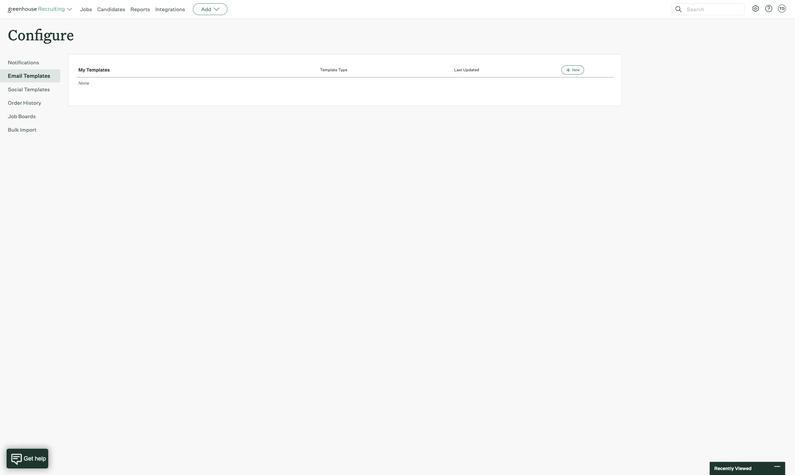 Task type: locate. For each thing, give the bounding box(es) containing it.
reports
[[131, 6, 150, 12]]

job boards
[[8, 113, 36, 120]]

updated
[[464, 67, 480, 72]]

bulk import link
[[8, 126, 58, 134]]

configure image
[[752, 5, 760, 12]]

viewed
[[736, 466, 752, 471]]

templates up the order history link
[[24, 86, 50, 93]]

social templates link
[[8, 85, 58, 93]]

social templates
[[8, 86, 50, 93]]

template
[[320, 67, 338, 72]]

candidates
[[97, 6, 125, 12]]

templates up social templates link
[[23, 73, 50, 79]]

social
[[8, 86, 23, 93]]

template type
[[320, 67, 348, 72]]

order history
[[8, 100, 41, 106]]

job boards link
[[8, 112, 58, 120]]

jobs
[[80, 6, 92, 12]]

new
[[573, 68, 580, 72]]

last updated
[[455, 67, 480, 72]]

greenhouse recruiting image
[[8, 5, 67, 13]]

notifications link
[[8, 59, 58, 66]]

none
[[78, 81, 89, 86]]

templates right my
[[86, 67, 110, 73]]

boards
[[18, 113, 36, 120]]

td
[[780, 6, 785, 11]]

templates
[[86, 67, 110, 73], [23, 73, 50, 79], [24, 86, 50, 93]]

Search text field
[[686, 4, 739, 14]]

integrations link
[[155, 6, 185, 12]]

recently viewed
[[715, 466, 752, 471]]

td button
[[779, 5, 787, 12]]

new link
[[562, 65, 584, 75]]

job
[[8, 113, 17, 120]]

templates for email templates
[[23, 73, 50, 79]]

td button
[[777, 3, 788, 14]]



Task type: describe. For each thing, give the bounding box(es) containing it.
my templates
[[78, 67, 110, 73]]

add button
[[193, 3, 228, 15]]

candidates link
[[97, 6, 125, 12]]

type
[[339, 67, 348, 72]]

last
[[455, 67, 463, 72]]

bulk import
[[8, 127, 37, 133]]

order
[[8, 100, 22, 106]]

email templates
[[8, 73, 50, 79]]

configure
[[8, 25, 74, 44]]

import
[[20, 127, 37, 133]]

bulk
[[8, 127, 19, 133]]

jobs link
[[80, 6, 92, 12]]

email
[[8, 73, 22, 79]]

notifications
[[8, 59, 39, 66]]

reports link
[[131, 6, 150, 12]]

history
[[23, 100, 41, 106]]

templates for my templates
[[86, 67, 110, 73]]

my
[[78, 67, 85, 73]]

templates for social templates
[[24, 86, 50, 93]]

order history link
[[8, 99, 58, 107]]

add
[[201, 6, 212, 12]]

recently
[[715, 466, 735, 471]]

integrations
[[155, 6, 185, 12]]

email templates link
[[8, 72, 58, 80]]



Task type: vqa. For each thing, say whether or not it's contained in the screenshot.
Notifications Link
yes



